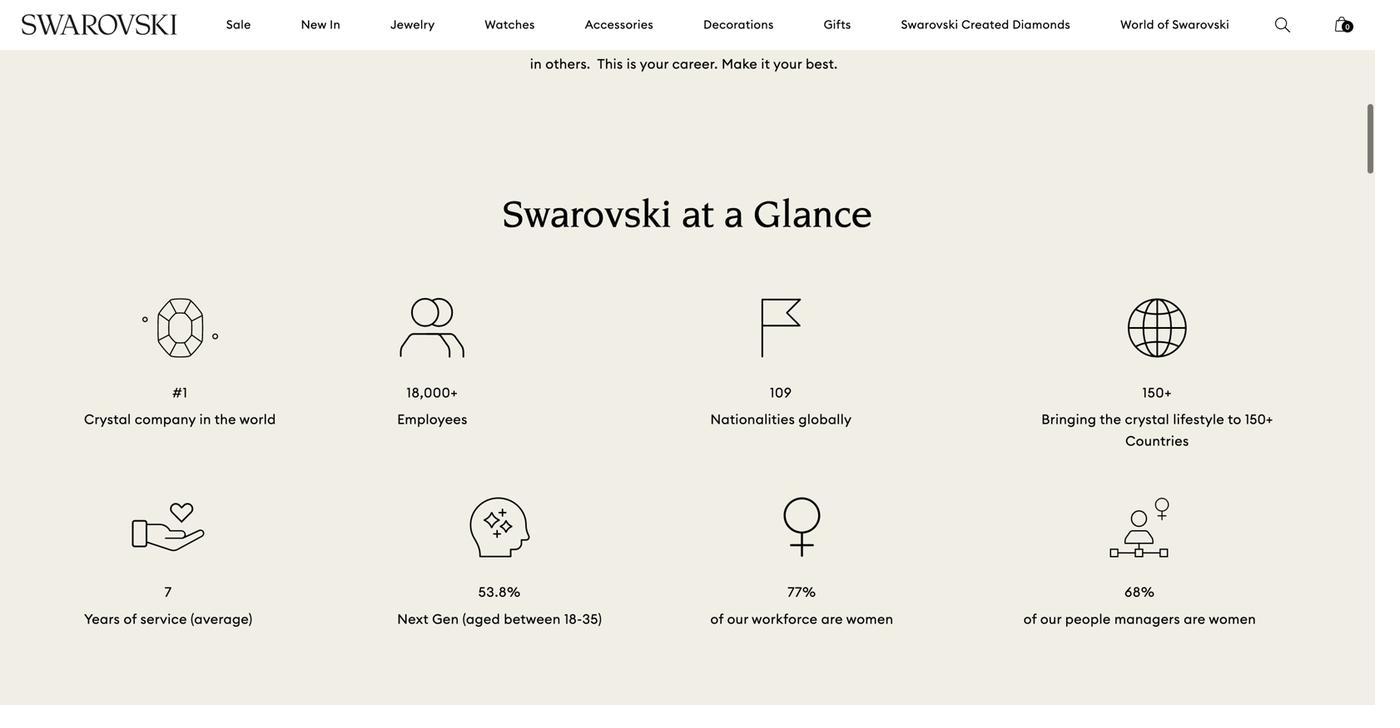 Task type: vqa. For each thing, say whether or not it's contained in the screenshot.


Task type: describe. For each thing, give the bounding box(es) containing it.
2 horizontal spatial swarovski
[[1172, 17, 1230, 32]]

gifts link
[[824, 17, 851, 33]]

2 you from the left
[[689, 34, 713, 51]]

0 link
[[1335, 15, 1354, 43]]

the inside bringing the crystal lifestyle to 150+​ countries
[[1100, 411, 1122, 428]]

people
[[1065, 610, 1111, 628]]

of our people managers are women
[[1024, 610, 1256, 628]]

in
[[330, 17, 341, 32]]

0 horizontal spatial in
[[199, 411, 211, 428]]

decorations
[[704, 17, 774, 32]]

years of service (average)
[[84, 610, 253, 628]]

0 horizontal spatial the
[[215, 411, 236, 428]]

workforce
[[752, 610, 818, 628]]

world
[[1121, 17, 1155, 32]]

our for workforce
[[727, 610, 749, 628]]

make
[[540, 34, 576, 51]]

dreams
[[579, 34, 628, 51]]

at
[[682, 198, 714, 237]]

accessories
[[585, 17, 654, 32]]

managers
[[1115, 610, 1181, 628]]

1 women from the left
[[846, 610, 894, 628]]

1 your from the left
[[640, 55, 669, 72]]

jewelry link
[[391, 17, 435, 33]]

a
[[724, 198, 744, 237]]

#1
[[172, 384, 188, 401]]

world
[[240, 411, 276, 428]]

crystal company in the world
[[84, 411, 276, 428]]

next
[[397, 610, 429, 628]]

make
[[722, 55, 758, 72]]

service
[[140, 610, 187, 628]]

1 are from the left
[[821, 610, 843, 628]]

created
[[962, 17, 1009, 32]]

individuality
[[1010, 34, 1091, 51]]

company
[[135, 411, 196, 428]]

150+​ inside bringing the crystal lifestyle to 150+​ countries
[[1245, 411, 1273, 428]]

years
[[84, 610, 120, 628]]

of right the years
[[124, 610, 137, 628]]

of right world
[[1158, 17, 1169, 32]]

between
[[504, 610, 561, 628]]

watches
[[485, 17, 535, 32]]

new in link
[[301, 17, 341, 33]]

0
[[1346, 22, 1350, 31]]

here,
[[281, 34, 316, 51]]

yourself
[[838, 34, 890, 51]]

employees
[[397, 411, 468, 428]]

gifts
[[824, 17, 851, 32]]

swarovski at a glance
[[502, 198, 873, 237]]

sale
[[226, 17, 251, 32]]

and
[[894, 34, 920, 51]]

sale link
[[226, 17, 251, 33]]

swarovski image
[[21, 14, 178, 35]]

2 will from the left
[[515, 34, 536, 51]]

career.
[[672, 55, 718, 72]]

search image image
[[1275, 17, 1290, 32]]

swarovski for swarovski created diamonds
[[901, 17, 959, 32]]

of our workforce are women
[[711, 610, 894, 628]]

happen.
[[632, 34, 686, 51]]

nationalities
[[711, 411, 795, 428]]

68%
[[1125, 583, 1155, 601]]



Task type: locate. For each thing, give the bounding box(es) containing it.
7
[[165, 583, 172, 601]]

2 horizontal spatial will
[[717, 34, 738, 51]]

will right you at left
[[346, 34, 368, 51]]

swarovski inside 'link'
[[901, 17, 959, 32]]

world of swarovski
[[1121, 17, 1230, 32]]

countries
[[1126, 432, 1189, 449]]

boundaries.
[[406, 34, 484, 51]]

0 horizontal spatial 150+​
[[1143, 384, 1172, 401]]

our left workforce
[[727, 610, 749, 628]]

your right it
[[773, 55, 802, 72]]

embrace
[[923, 34, 982, 51]]

1 horizontal spatial in
[[530, 55, 542, 72]]

1 vertical spatial 150+​
[[1245, 411, 1273, 428]]

boldly
[[742, 34, 782, 51]]

1 horizontal spatial your
[[773, 55, 802, 72]]

2 women from the left
[[1209, 610, 1256, 628]]

you down watches link
[[487, 34, 511, 51]]

2 horizontal spatial the
[[1100, 411, 1122, 428]]

will down watches link
[[515, 34, 536, 51]]

0 horizontal spatial you
[[487, 34, 511, 51]]

77%
[[788, 583, 817, 601]]

in
[[530, 55, 542, 72], [199, 411, 211, 428]]

others.
[[546, 55, 591, 72]]

swarovski created diamonds
[[901, 17, 1071, 32]]

0 horizontal spatial women
[[846, 610, 894, 628]]

are right workforce
[[821, 610, 843, 628]]

53.8%
[[478, 583, 521, 601]]

0 horizontal spatial are
[[821, 610, 843, 628]]

will
[[346, 34, 368, 51], [515, 34, 536, 51], [717, 34, 738, 51]]

your
[[640, 55, 669, 72], [773, 55, 802, 72]]

1 horizontal spatial you
[[689, 34, 713, 51]]

accessories link
[[585, 17, 654, 33]]

our for people
[[1041, 610, 1062, 628]]

3 will from the left
[[717, 34, 738, 51]]

(average)
[[191, 610, 253, 628]]

18-
[[564, 610, 582, 628]]

1 will from the left
[[346, 34, 368, 51]]

push
[[371, 34, 403, 51]]

the left world at the left of page
[[215, 411, 236, 428]]

109
[[770, 384, 792, 401]]

1 horizontal spatial the
[[985, 34, 1007, 51]]

0 horizontal spatial your
[[640, 55, 669, 72]]

our left people
[[1041, 610, 1062, 628]]

jewelry
[[391, 17, 435, 32]]

diamonds
[[1013, 17, 1071, 32]]

cart-mobile image image
[[1335, 17, 1349, 32]]

in inside here, you will push boundaries. you will make dreams happen. you will boldly express yourself and embrace the individuality in others.  this is your career. make it your best.
[[530, 55, 542, 72]]

in down make
[[530, 55, 542, 72]]

watches link
[[485, 17, 535, 33]]

gen
[[432, 610, 459, 628]]

glance
[[753, 198, 873, 237]]

the
[[985, 34, 1007, 51], [215, 411, 236, 428], [1100, 411, 1122, 428]]

best.
[[806, 55, 838, 72]]

0 horizontal spatial our
[[727, 610, 749, 628]]

of left people
[[1024, 610, 1037, 628]]

is
[[627, 55, 637, 72]]

nationalities globally
[[711, 411, 852, 428]]

150+​
[[1143, 384, 1172, 401], [1245, 411, 1273, 428]]

35)
[[582, 610, 602, 628]]

you up career.
[[689, 34, 713, 51]]

of
[[1158, 17, 1169, 32], [124, 610, 137, 628], [711, 610, 724, 628], [1024, 610, 1037, 628]]

decorations link
[[704, 17, 774, 33]]

1 you from the left
[[487, 34, 511, 51]]

swarovski for swarovski at a glance
[[502, 198, 672, 237]]

your down happen.
[[640, 55, 669, 72]]

1 horizontal spatial swarovski
[[901, 17, 959, 32]]

1 horizontal spatial women
[[1209, 610, 1256, 628]]

2 your from the left
[[773, 55, 802, 72]]

world of swarovski link
[[1121, 17, 1230, 33]]

globally
[[799, 411, 852, 428]]

1 horizontal spatial 150+​
[[1245, 411, 1273, 428]]

new in
[[301, 17, 341, 32]]

the down swarovski created diamonds 'link'
[[985, 34, 1007, 51]]

it
[[761, 55, 770, 72]]

lifestyle
[[1173, 411, 1225, 428]]

crystal
[[1125, 411, 1170, 428]]

2 our from the left
[[1041, 610, 1062, 628]]

swarovski
[[901, 17, 959, 32], [1172, 17, 1230, 32], [502, 198, 672, 237]]

1 vertical spatial in
[[199, 411, 211, 428]]

1 horizontal spatial are
[[1184, 610, 1206, 628]]

to
[[1228, 411, 1242, 428]]

swarovski created diamonds link
[[901, 17, 1071, 33]]

the inside here, you will push boundaries. you will make dreams happen. you will boldly express yourself and embrace the individuality in others.  this is your career. make it your best.
[[985, 34, 1007, 51]]

express
[[786, 34, 835, 51]]

the left "crystal"
[[1100, 411, 1122, 428]]

new
[[301, 17, 327, 32]]

crystal
[[84, 411, 131, 428]]

0 vertical spatial in
[[530, 55, 542, 72]]

are
[[821, 610, 843, 628], [1184, 610, 1206, 628]]

you
[[487, 34, 511, 51], [689, 34, 713, 51]]

0 horizontal spatial swarovski
[[502, 198, 672, 237]]

1 horizontal spatial our
[[1041, 610, 1062, 628]]

(aged
[[463, 610, 500, 628]]

1 horizontal spatial will
[[515, 34, 536, 51]]

bringing
[[1042, 411, 1097, 428]]

0 vertical spatial 150+​
[[1143, 384, 1172, 401]]

you
[[319, 34, 343, 51]]

our
[[727, 610, 749, 628], [1041, 610, 1062, 628]]

will down decorations link
[[717, 34, 738, 51]]

2 are from the left
[[1184, 610, 1206, 628]]

here, you will push boundaries. you will make dreams happen. you will boldly express yourself and embrace the individuality in others.  this is your career. make it your best.
[[281, 34, 1095, 72]]

women
[[846, 610, 894, 628], [1209, 610, 1256, 628]]

next gen (aged between 18-35)
[[397, 610, 602, 628]]

are right the managers
[[1184, 610, 1206, 628]]

1 our from the left
[[727, 610, 749, 628]]

of left workforce
[[711, 610, 724, 628]]

bringing the crystal lifestyle to 150+​ countries
[[1042, 411, 1273, 449]]

150+​ up "crystal"
[[1143, 384, 1172, 401]]

0 horizontal spatial will
[[346, 34, 368, 51]]

in right company
[[199, 411, 211, 428]]

150+​ right to
[[1245, 411, 1273, 428]]

18,000+
[[407, 384, 458, 401]]



